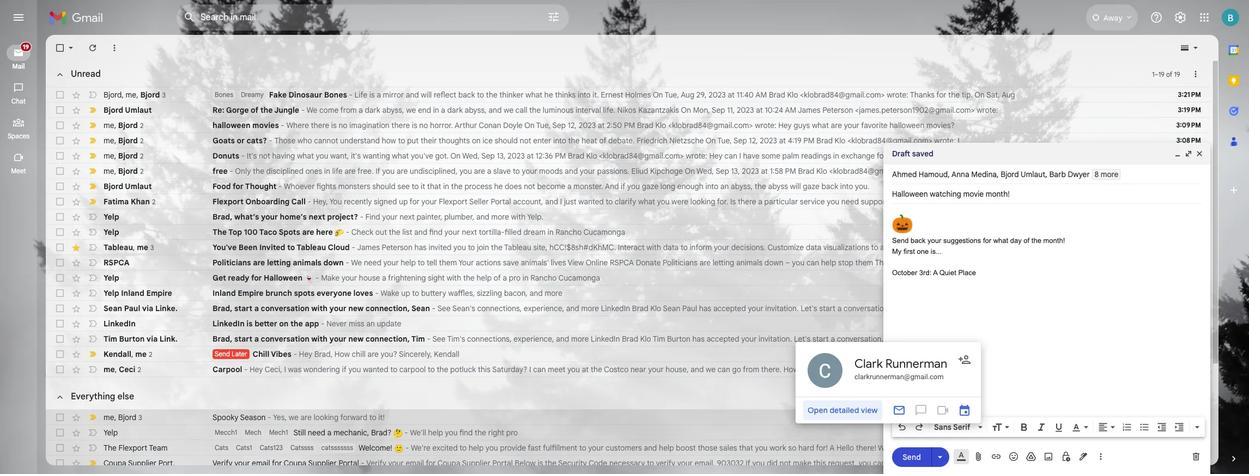 Task type: locate. For each thing, give the bounding box(es) containing it.
me for donuts
[[104, 151, 114, 161]]

0 horizontal spatial 13,
[[497, 151, 506, 161]]

1 them from the left
[[439, 258, 457, 268]]

we down dinosaur
[[307, 105, 318, 115]]

2023 down interval
[[579, 121, 596, 130]]

kendall up me , ceci 2
[[104, 349, 131, 359]]

4 me , bjord 2 from the top
[[104, 166, 144, 176]]

5 ͏͏ from the left
[[694, 227, 696, 237]]

bjord umlaut
[[104, 105, 152, 115], [104, 182, 152, 191]]

row containing yelp inland empire
[[46, 286, 1210, 301]]

0 horizontal spatial will
[[421, 90, 432, 100]]

0 vertical spatial james
[[798, 105, 821, 115]]

0 horizontal spatial should
[[372, 182, 396, 191]]

their
[[421, 136, 437, 146]]

send for send back your suggestions for what day of the month! my first one is...
[[893, 237, 909, 245]]

umlaut for food for thought - whoever fights monsters should see to it that in the process he does not become a monster. and if you gaze long enough into an abyss, the abyss will gaze back into you.
[[125, 182, 152, 191]]

experience, up carpool - hey ceci, i was wondering if you wanted to carpool to the potluck this saturday? i can meet you at the costco near your house, and we can go from there. how does that sound? - brad
[[514, 334, 554, 344]]

1 vertical spatial accepted
[[707, 334, 740, 344]]

sales
[[720, 443, 738, 453]]

12,
[[568, 121, 577, 130], [749, 136, 758, 146]]

into up the for.
[[706, 182, 719, 191]]

sean
[[104, 304, 122, 314], [412, 304, 430, 314], [663, 304, 681, 314], [892, 304, 910, 314], [928, 304, 946, 314]]

🎃 image
[[893, 213, 914, 234]]

0 horizontal spatial a
[[830, 443, 835, 453]]

if inside unread tab panel
[[376, 166, 380, 176]]

16 row from the top
[[46, 316, 1210, 332]]

2 horizontal spatial 3
[[162, 91, 166, 99]]

12 row from the top
[[46, 255, 1210, 270]]

and inside 'everything else' tab panel
[[644, 443, 657, 453]]

3 yelp from the top
[[104, 273, 119, 283]]

0 vertical spatial we
[[307, 105, 318, 115]]

1 horizontal spatial letting
[[713, 258, 735, 268]]

22 row from the top
[[46, 441, 1210, 456]]

0 horizontal spatial 3
[[139, 414, 142, 422]]

see
[[398, 182, 410, 191]]

abyss, up is
[[731, 182, 753, 191]]

1 horizontal spatial verify
[[367, 459, 387, 468]]

connection, for sean
[[366, 304, 410, 314]]

welcome
[[878, 443, 910, 453]]

0 horizontal spatial need
[[308, 428, 326, 438]]

your
[[459, 258, 474, 268]]

email down 'cats123'
[[252, 459, 270, 468]]

2 tim from the left
[[412, 334, 425, 344]]

1 horizontal spatial politicians
[[663, 258, 698, 268]]

3 paul from the left
[[912, 304, 927, 314]]

row containing linkedin
[[46, 316, 1210, 332]]

pro inside unread tab panel
[[509, 273, 521, 283]]

gaze left long at the right top
[[642, 182, 659, 191]]

send inside button
[[903, 452, 921, 462]]

send button
[[893, 447, 932, 467]]

0 horizontal spatial from
[[341, 105, 357, 115]]

rancho up hcc!$8sh#dkhmc.
[[556, 227, 582, 237]]

23 row from the top
[[46, 456, 1210, 471]]

2 vertical spatial need
[[308, 428, 326, 438]]

0 vertical spatial or
[[237, 136, 245, 146]]

1 28 from the top
[[1195, 444, 1202, 452]]

you left work
[[755, 443, 768, 453]]

we for we come from a dark abyss, we end in a dark abyss, and we call the luminous interval life. nikos kazantzakis on mon, sep 11, 2023 at 10:24 am james peterson <james.peterson1902@gmail.com> wrote:
[[307, 105, 318, 115]]

list
[[403, 227, 412, 237]]

0 horizontal spatial if
[[342, 365, 347, 375]]

save
[[503, 258, 519, 268]]

you up excited
[[445, 428, 458, 438]]

yelp inside 'everything else' tab panel
[[104, 428, 118, 438]]

animals'
[[521, 258, 549, 268]]

0 horizontal spatial tue,
[[536, 121, 551, 130]]

empire
[[146, 288, 172, 298], [238, 288, 264, 298]]

new down miss
[[349, 334, 364, 344]]

more for see tim's connections, experience, and more linkedin brad klo tim burton has accepted your invitation. let's start a conversation. tim burton tim burton senior software engineer at graveyard
[[571, 334, 589, 344]]

mirror
[[383, 90, 404, 100]]

17 row from the top
[[46, 332, 1210, 347]]

klo
[[788, 90, 798, 100], [656, 121, 667, 130], [835, 136, 846, 146], [587, 151, 597, 161], [817, 166, 828, 176], [651, 304, 662, 314], [641, 334, 651, 344]]

not inside 'everything else' tab panel
[[780, 459, 791, 468]]

19 right 1
[[1159, 70, 1165, 78]]

2 new from the top
[[349, 334, 364, 344]]

connections, down the sizzling
[[478, 304, 522, 314]]

1 horizontal spatial gaze
[[803, 182, 820, 191]]

1 horizontal spatial data
[[806, 243, 822, 252]]

more image
[[109, 43, 120, 53]]

1 horizontal spatial supplier
[[308, 459, 337, 468]]

11,
[[728, 105, 735, 115]]

toggle split pane mode image
[[1180, 43, 1191, 53]]

halloween
[[213, 121, 251, 130], [890, 121, 925, 130]]

conversation for brad, start a conversation with your new connection, tim - see tim's connections, experience, and more linkedin brad klo tim burton has accepted your invitation. let's start a conversation. tim burton tim burton senior software engineer at graveyard
[[261, 334, 310, 344]]

team
[[149, 443, 168, 453]]

0 vertical spatial conversation
[[261, 304, 310, 314]]

accepted
[[714, 304, 746, 314], [707, 334, 740, 344]]

1 horizontal spatial inland
[[213, 288, 236, 298]]

Search in mail search field
[[177, 4, 569, 31]]

the
[[486, 90, 498, 100], [949, 90, 960, 100], [260, 105, 273, 115], [530, 105, 541, 115], [568, 136, 580, 146], [253, 166, 264, 176], [451, 182, 463, 191], [755, 182, 767, 191], [389, 227, 401, 237], [1032, 237, 1042, 245], [491, 243, 503, 252], [463, 273, 475, 283], [291, 319, 303, 329], [437, 365, 448, 375], [591, 365, 603, 375], [475, 428, 486, 438], [545, 459, 557, 468]]

need up house
[[364, 258, 382, 268]]

data
[[663, 243, 679, 252], [806, 243, 822, 252]]

tab list
[[1219, 35, 1250, 435]]

halloween down the gorge
[[213, 121, 251, 130]]

let's for tim
[[794, 334, 811, 344]]

1 horizontal spatial animals
[[737, 258, 763, 268]]

8 row from the top
[[46, 194, 1210, 209]]

not right did in the right bottom of the page
[[780, 459, 791, 468]]

2 for donuts
[[140, 152, 144, 160]]

14 row from the top
[[46, 286, 1210, 301]]

0 vertical spatial find
[[429, 227, 443, 237]]

not left 'enter'
[[520, 136, 531, 146]]

1 vertical spatial if
[[746, 459, 751, 468]]

2 horizontal spatial 19
[[1175, 70, 1181, 78]]

spaces heading
[[0, 132, 37, 141]]

hey
[[779, 121, 792, 130], [710, 151, 723, 161], [299, 350, 312, 359], [250, 365, 263, 375]]

the left 'process'
[[451, 182, 463, 191]]

and up verify
[[644, 443, 657, 453]]

thanks
[[910, 90, 935, 100]]

1 yelp from the top
[[104, 212, 119, 222]]

wanted down monster.
[[579, 197, 604, 207]]

you down customize
[[792, 258, 805, 268]]

1 vertical spatial 13,
[[731, 166, 740, 176]]

0 vertical spatial up
[[399, 197, 408, 207]]

1 gaze from the left
[[642, 182, 659, 191]]

0 vertical spatial am
[[756, 90, 767, 100]]

seller
[[469, 197, 489, 207]]

1 vertical spatial conversation.
[[837, 334, 884, 344]]

whoever
[[284, 182, 315, 191]]

1 vertical spatial –
[[786, 258, 791, 268]]

movies
[[252, 121, 279, 130]]

main content containing unread
[[46, 35, 1219, 474]]

0 horizontal spatial how
[[335, 350, 350, 359]]

pm right 2:50 in the left of the page
[[624, 121, 635, 130]]

11 row from the top
[[46, 240, 1210, 255]]

or left cats?
[[237, 136, 245, 146]]

0 vertical spatial a
[[934, 269, 938, 277]]

bjord , me , bjord 3
[[104, 90, 166, 100]]

a inside message body text field
[[934, 269, 938, 277]]

the up coupa supplier port.
[[104, 443, 117, 453]]

1 letting from the left
[[267, 258, 291, 268]]

0 horizontal spatial am
[[756, 90, 767, 100]]

2023 right 29,
[[709, 90, 726, 100]]

for up <klobrad84@gmail.com on the top
[[877, 151, 887, 161]]

insert emoji ‪(⌘⇧2)‬ image
[[1009, 451, 1020, 462]]

more down the online on the bottom left
[[582, 304, 599, 314]]

me for goats
[[104, 135, 114, 145]]

to down spots
[[287, 243, 295, 252]]

more options image
[[1098, 451, 1105, 462]]

conversation up vibes
[[261, 334, 310, 344]]

signed
[[374, 197, 397, 207]]

we right the yes,
[[289, 413, 299, 423]]

to right slave
[[513, 166, 520, 176]]

0 vertical spatial back
[[459, 90, 475, 100]]

eliud
[[632, 166, 649, 176]]

mech1
[[269, 429, 288, 437]]

help right excited
[[469, 443, 484, 453]]

2 conversation from the top
[[261, 334, 310, 344]]

is left better
[[247, 319, 253, 329]]

0 horizontal spatial were
[[672, 197, 689, 207]]

can left go
[[718, 365, 731, 375]]

1 horizontal spatial put
[[1035, 243, 1046, 252]]

brad, for brad, what's your home's next project? - find your next painter, plumber, and more with yelp. ͏ ͏ ͏ ͏ ͏ ͏ ͏ ͏ ͏ ͏ ͏ ͏ ͏ ͏ ͏ ͏ ͏ ͏ ͏ ͏ ͏ ͏ ͏ ͏ ͏ ͏ ͏ ͏ ͏ ͏ ͏ ͏ ͏ ͏ ͏ ͏ ͏ ͏ ͏ ͏ ͏ ͏ ͏ ͏ ͏ ͏ ͏ ͏ ͏ ͏ ͏ ͏ ͏ ͏ ͏ ͏ ͏ ͏ ͏ ͏ ͏ ͏ ͏ ͏ ͏ ͏ ͏ ͏ ͏ ͏ ͏ ͏ ͏ ͏
[[213, 212, 232, 222]]

conversation. up sound?
[[837, 334, 884, 344]]

1 horizontal spatial down
[[765, 258, 784, 268]]

1 horizontal spatial empire
[[238, 288, 264, 298]]

flexport
[[213, 197, 244, 207], [439, 197, 468, 207], [119, 443, 147, 453]]

see
[[438, 304, 451, 314], [433, 334, 446, 344]]

3 inside tableau , me 3
[[150, 243, 154, 252]]

coupa down excited
[[438, 459, 461, 468]]

4 ͏͏ from the left
[[674, 227, 676, 237]]

2 for carpool
[[138, 366, 141, 374]]

kipchoge
[[650, 166, 683, 176]]

need inside 'everything else' tab panel
[[308, 428, 326, 438]]

enough
[[678, 182, 704, 191]]

letting down decisions.
[[713, 258, 735, 268]]

1 vertical spatial does
[[801, 365, 818, 375]]

1 horizontal spatial halloween
[[890, 121, 925, 130]]

1 rspca from the left
[[104, 258, 129, 268]]

find left right
[[460, 428, 473, 438]]

2 connection, from the top
[[366, 334, 410, 344]]

abyss, up arthur
[[465, 105, 487, 115]]

yelp
[[104, 212, 119, 222], [104, 227, 119, 237], [104, 273, 119, 283], [104, 288, 119, 298], [104, 428, 118, 438]]

4 sean from the left
[[892, 304, 910, 314]]

1 horizontal spatial find
[[460, 428, 473, 438]]

flexport onboarding call - hey, you recently signed up for your flexport seller portal account, and i just wanted to clarify what you were looking for. is there a particular service you need support with, or were you just
[[213, 197, 964, 207]]

what
[[526, 90, 543, 100], [812, 121, 829, 130], [297, 151, 314, 161], [392, 151, 409, 161], [639, 197, 655, 207], [994, 237, 1009, 245]]

gmail image
[[49, 7, 109, 28]]

3 inside me , bjord 3
[[139, 414, 142, 422]]

animals up 👻 image
[[293, 258, 322, 268]]

and down view in the left bottom of the page
[[566, 304, 580, 314]]

he down slave
[[494, 182, 503, 191]]

0 horizontal spatial that
[[427, 182, 441, 191]]

the left list
[[389, 227, 401, 237]]

is left the horror.
[[412, 121, 418, 130]]

answer
[[881, 243, 906, 252]]

advanced search options image
[[543, 6, 565, 28]]

send left more send options 'image'
[[903, 452, 921, 462]]

2 me , bjord 2 from the top
[[104, 135, 144, 145]]

- right app
[[321, 319, 325, 329]]

me , bjord 2 for goats
[[104, 135, 144, 145]]

yelp inland empire
[[104, 288, 172, 298]]

row
[[46, 87, 1210, 103], [46, 103, 1210, 118], [46, 118, 1210, 133], [46, 133, 1210, 148], [46, 148, 1210, 164], [46, 164, 1210, 179], [46, 179, 1210, 194], [46, 194, 1210, 209], [46, 209, 1210, 225], [46, 225, 1210, 240], [46, 240, 1210, 255], [46, 255, 1210, 270], [46, 270, 1210, 286], [46, 286, 1210, 301], [46, 301, 1210, 316], [46, 316, 1210, 332], [46, 332, 1210, 347], [46, 347, 1210, 362], [46, 362, 1210, 377], [46, 410, 1210, 425], [46, 425, 1210, 441], [46, 441, 1210, 456], [46, 456, 1210, 471]]

settings image
[[1174, 11, 1188, 24]]

send for send later chill vibes - hey brad, how chill are you? sincerely, kendall
[[215, 350, 230, 358]]

the left right
[[475, 428, 486, 438]]

brad, for brad, start a conversation with your new connection, tim - see tim's connections, experience, and more linkedin brad klo tim burton has accepted your invitation. let's start a conversation. tim burton tim burton senior software engineer at graveyard
[[213, 334, 232, 344]]

accepted for burton
[[707, 334, 740, 344]]

0 vertical spatial new
[[349, 304, 364, 314]]

2 down from the left
[[765, 258, 784, 268]]

1 vertical spatial james
[[357, 243, 380, 252]]

pop out image
[[1185, 149, 1194, 158]]

0 horizontal spatial gaze
[[642, 182, 659, 191]]

2 inside me , ceci 2
[[138, 366, 141, 374]]

wake
[[381, 288, 400, 298]]

next down plumber,
[[462, 227, 477, 237]]

1 horizontal spatial were
[[918, 197, 935, 207]]

can
[[725, 151, 738, 161], [807, 258, 820, 268], [533, 365, 546, 375], [718, 365, 731, 375], [874, 459, 886, 468]]

0 vertical spatial cucamonga
[[584, 227, 625, 237]]

sean down october 3rd: a quiet place on the right bottom of the page
[[928, 304, 946, 314]]

1 horizontal spatial or
[[909, 197, 916, 207]]

this right potluck
[[478, 365, 491, 375]]

- left the yes,
[[268, 413, 271, 423]]

unread tab panel
[[46, 61, 1210, 377]]

1 vertical spatial tue,
[[536, 121, 551, 130]]

what inside send back your suggestions for what day of the month! my first one is...
[[994, 237, 1009, 245]]

3 ͏͏ from the left
[[665, 227, 667, 237]]

linkedin
[[601, 304, 630, 314], [104, 319, 136, 329], [213, 319, 245, 329], [591, 334, 620, 344]]

1 coupa from the left
[[104, 459, 126, 468]]

more right 8
[[1101, 170, 1119, 179]]

5 row from the top
[[46, 148, 1210, 164]]

send for send
[[903, 452, 921, 462]]

0 horizontal spatial or
[[237, 136, 245, 146]]

1 horizontal spatial no
[[420, 121, 428, 130]]

aug right the sat,
[[1002, 90, 1016, 100]]

you down cannot at the top left of the page
[[316, 151, 329, 161]]

1 vertical spatial see
[[433, 334, 446, 344]]

arthur
[[455, 121, 477, 130]]

2 verify from the left
[[367, 459, 387, 468]]

2 no from the left
[[420, 121, 428, 130]]

0 horizontal spatial on
[[279, 319, 289, 329]]

in right readings on the right of page
[[834, 151, 840, 161]]

4 burton from the left
[[939, 334, 963, 344]]

for right ready
[[251, 273, 262, 283]]

1 vertical spatial how
[[784, 365, 799, 375]]

3 tim from the left
[[653, 334, 665, 344]]

attach files image
[[974, 451, 985, 462]]

1 new from the top
[[349, 304, 364, 314]]

row containing rspca
[[46, 255, 1210, 270]]

0 horizontal spatial the
[[104, 443, 117, 453]]

0 horizontal spatial this
[[478, 365, 491, 375]]

looking inside 'everything else' tab panel
[[314, 413, 339, 423]]

put
[[407, 136, 419, 146], [1035, 243, 1046, 252]]

inbox section options image
[[1191, 69, 1202, 80]]

are right guys
[[831, 121, 842, 130]]

1 verify from the left
[[213, 459, 233, 468]]

0 horizontal spatial find
[[429, 227, 443, 237]]

5 tim from the left
[[925, 334, 937, 344]]

find up 'invited'
[[429, 227, 443, 237]]

at
[[728, 90, 735, 100], [756, 105, 763, 115], [598, 121, 605, 130], [779, 136, 786, 146], [527, 151, 534, 161], [761, 166, 768, 176], [1004, 304, 1011, 314], [1054, 334, 1061, 344], [582, 365, 589, 375]]

let's for sean
[[801, 304, 818, 314]]

1 inland from the left
[[121, 288, 144, 298]]

1 vertical spatial an
[[367, 319, 375, 329]]

1 tim from the left
[[104, 334, 117, 344]]

0 vertical spatial an
[[721, 182, 729, 191]]

2 bjord umlaut from the top
[[104, 182, 152, 191]]

end
[[418, 105, 431, 115]]

questions.
[[925, 243, 961, 252]]

hard
[[799, 443, 815, 453]]

tip.
[[962, 90, 973, 100]]

uk
[[890, 258, 900, 268]]

🙂 image
[[394, 444, 404, 453]]

0 horizontal spatial kendall
[[104, 349, 131, 359]]

email. down our
[[927, 459, 947, 468]]

0 vertical spatial 28
[[1195, 444, 1202, 452]]

you've
[[213, 243, 237, 252]]

None checkbox
[[55, 120, 65, 131], [55, 150, 65, 161], [55, 181, 65, 192], [55, 196, 65, 207], [55, 212, 65, 222], [55, 242, 65, 253], [55, 257, 65, 268], [55, 349, 65, 360], [55, 364, 65, 375], [55, 443, 65, 454], [55, 120, 65, 131], [55, 150, 65, 161], [55, 181, 65, 192], [55, 196, 65, 207], [55, 212, 65, 222], [55, 242, 65, 253], [55, 257, 65, 268], [55, 349, 65, 360], [55, 364, 65, 375], [55, 443, 65, 454]]

1 conversation from the top
[[261, 304, 310, 314]]

join
[[477, 243, 489, 252]]

customers
[[606, 443, 642, 453]]

18 row from the top
[[46, 347, 1210, 362]]

linke.
[[155, 304, 178, 314]]

the down your
[[463, 273, 475, 283]]

the left costco on the bottom of page
[[591, 365, 603, 375]]

see for see tim's connections, experience, and more linkedin brad klo tim burton has accepted your invitation. let's start a conversation. tim burton tim burton senior software engineer at graveyard
[[433, 334, 446, 344]]

disciplined
[[266, 166, 304, 176]]

1 horizontal spatial 3
[[150, 243, 154, 252]]

the left "thinker" in the top of the page
[[486, 90, 498, 100]]

insert photo image
[[1044, 451, 1055, 462]]

new up miss
[[349, 304, 364, 314]]

3:09 pm
[[1177, 121, 1202, 129]]

1 sep 28 from the top
[[1181, 444, 1202, 452]]

1 were from the left
[[672, 197, 689, 207]]

you right the service
[[827, 197, 840, 207]]

spots
[[294, 288, 315, 298]]

main content
[[46, 35, 1219, 474]]

4 coupa from the left
[[949, 459, 972, 468]]

main menu image
[[12, 11, 25, 24]]

up for for
[[399, 197, 408, 207]]

1 vertical spatial back
[[822, 182, 839, 191]]

help up verify
[[659, 443, 674, 453]]

1 vertical spatial put
[[1035, 243, 1046, 252]]

1 horizontal spatial he
[[545, 90, 553, 100]]

row containing bjord
[[46, 87, 1210, 103]]

there
[[311, 121, 329, 130], [392, 121, 410, 130], [738, 197, 757, 207]]

linkedin is better on the app - never miss an update ͏ ͏ ͏ ͏ ͏ ͏ ͏ ͏ ͏ ͏ ͏ ͏ ͏ ͏ ͏ ͏ ͏ ͏ ͏ ͏ ͏ ͏ ͏ ͏ ͏ ͏ ͏ ͏ ͏ ͏ ͏ ͏ ͏ ͏ ͏ ͏ ͏ ͏ ͏ ͏ ͏ ͏ ͏ ͏ ͏ ͏ ͏ ͏ ͏ ͏ ͏ ͏ ͏ ͏ ͏ ͏ ͏ ͏ ͏ ͏ ͏ ͏ ͏ ͏ ͏ ͏ ͏ ͏ ͏ ͏ ͏ ͏ ͏ ͏ ͏ ͏ ͏ ͏ ͏ ͏ ͏ ͏ ͏ ͏ ͏ ͏ ͏ ͏ ͏ ͏
[[213, 319, 577, 329]]

refresh image
[[87, 43, 98, 53]]

2 for free
[[140, 167, 144, 175]]

email.
[[695, 459, 715, 468], [927, 459, 947, 468]]

- down buttery
[[432, 304, 436, 314]]

3 burton from the left
[[900, 334, 923, 344]]

2 just from the left
[[951, 197, 964, 207]]

2 horizontal spatial the
[[875, 258, 888, 268]]

verify
[[213, 459, 233, 468], [367, 459, 387, 468]]

to left the inform
[[681, 243, 688, 252]]

1 horizontal spatial am
[[785, 105, 797, 115]]

3 me , bjord 2 from the top
[[104, 151, 144, 161]]

invitation. for burton
[[759, 334, 792, 344]]

am right 10:24
[[785, 105, 797, 115]]

1 data from the left
[[663, 243, 679, 252]]

bjord inside 'everything else' tab panel
[[118, 412, 136, 422]]

italic ‪(⌘i)‬ image
[[1037, 422, 1047, 433]]

jungle
[[274, 105, 299, 115]]

moods
[[539, 166, 563, 176]]

sound?
[[836, 365, 862, 375]]

0 horizontal spatial empire
[[146, 288, 172, 298]]

into left you.
[[841, 182, 854, 191]]

0 horizontal spatial them
[[439, 258, 457, 268]]

1 horizontal spatial an
[[721, 182, 729, 191]]

pro up bacon,
[[509, 273, 521, 283]]

new for tim
[[349, 334, 364, 344]]

yelp for get ready for halloween
[[104, 273, 119, 283]]

back
[[459, 90, 475, 100], [822, 182, 839, 191], [911, 237, 926, 245]]

0 vertical spatial wanted
[[579, 197, 604, 207]]

up for to
[[401, 288, 410, 298]]

Message Body text field
[[893, 209, 1202, 414]]

he
[[545, 90, 553, 100], [494, 182, 503, 191]]

1 vertical spatial peterson
[[382, 243, 413, 252]]

sincerely,
[[399, 350, 432, 359]]

, inside 'everything else' tab panel
[[114, 412, 116, 422]]

me inside 'everything else' tab panel
[[104, 412, 114, 422]]

the
[[213, 227, 227, 237], [875, 258, 888, 268], [104, 443, 117, 453]]

brad, for brad, start a conversation with your new connection, sean - see sean's connections, experience, and more linkedin brad klo sean paul has accepted your invitation. let's start a conversation. sean paul sean paul consultant at amazon greater seattle area
[[213, 304, 232, 314]]

more for wake up to buttery waffles, sizzling bacon, and more ͏ ͏ ͏ ͏ ͏ ͏ ͏ ͏ ͏ ͏ ͏ ͏ ͏ ͏ ͏ ͏ ͏ ͏ ͏ ͏ ͏ ͏ ͏ ͏ ͏ ͏ ͏ ͏ ͏ ͏ ͏ ͏ ͏ ͏ ͏ ͏ ͏ ͏ ͏ ͏ ͏ ͏ ͏ ͏ ͏ ͏ ͏ ͏ ͏ ͏ ͏ ͏ ͏ ͏ ͏ ͏ ͏ ͏ ͏ ͏ ͏ ͏ ͏ ͏ ͏ ͏ ͏ ͏ ͏ ͏ ͏ ͏ ͏ ͏
[[545, 288, 563, 298]]

the inside 'everything else' tab panel
[[104, 443, 117, 453]]

2 horizontal spatial supplier
[[462, 459, 491, 468]]

check
[[352, 227, 374, 237]]

draft
[[893, 149, 911, 159]]

0 horizontal spatial dark
[[365, 105, 381, 115]]

enter
[[533, 136, 552, 146]]

meet
[[11, 167, 26, 175]]

1 dark from the left
[[365, 105, 381, 115]]

it.
[[593, 90, 599, 100]]

8 ͏͏ from the left
[[733, 227, 735, 237]]

2 28 from the top
[[1195, 459, 1202, 467]]

1 horizontal spatial dark
[[447, 105, 463, 115]]

0 horizontal spatial inland
[[121, 288, 144, 298]]

an
[[721, 182, 729, 191], [367, 319, 375, 329]]

more formatting options image
[[1192, 422, 1203, 433]]

support image
[[1151, 11, 1164, 24]]

send inside send back your suggestions for what day of the month! my first one is...
[[893, 237, 909, 245]]

sean paul via linke.
[[104, 304, 178, 314]]

connection,
[[366, 304, 410, 314], [366, 334, 410, 344]]

insert link ‪(⌘k)‬ image
[[991, 451, 1002, 462]]

next
[[309, 212, 325, 222], [400, 212, 415, 222], [462, 227, 477, 237]]

send inside the send later chill vibes - hey brad, how chill are you? sincerely, kendall
[[215, 350, 230, 358]]

conan
[[479, 121, 502, 130]]

0 vertical spatial from
[[341, 105, 357, 115]]

you right meet
[[568, 365, 580, 375]]

your
[[844, 121, 860, 130], [522, 166, 538, 176], [580, 166, 596, 176], [422, 197, 437, 207], [261, 212, 278, 222], [382, 212, 398, 222], [445, 227, 460, 237], [928, 237, 942, 245], [714, 243, 730, 252], [908, 243, 923, 252], [384, 258, 399, 268], [342, 273, 357, 283], [330, 304, 347, 314], [748, 304, 764, 314], [330, 334, 347, 344], [742, 334, 757, 344], [649, 365, 664, 375], [589, 443, 604, 453], [235, 459, 250, 468], [389, 459, 404, 468], [678, 459, 693, 468]]

become
[[537, 182, 566, 191]]

connections, for tim's
[[467, 334, 512, 344]]

discard draft ‪(⌘⇧d)‬ image
[[1191, 451, 1202, 462]]

6 ͏͏ from the left
[[704, 227, 706, 237]]

hcc!$8sh#dkhmc.
[[550, 243, 616, 252]]

help up frightening on the left of page
[[401, 258, 416, 268]]

search in mail image
[[180, 8, 200, 27]]

0 horizontal spatial just
[[564, 197, 577, 207]]

spend
[[1006, 459, 1028, 468]]

anna
[[952, 170, 970, 179]]

1 bjord umlaut from the top
[[104, 105, 152, 115]]

abyss, down mirror
[[382, 105, 404, 115]]

13 row from the top
[[46, 270, 1210, 286]]

should up signed
[[372, 182, 396, 191]]

0 vertical spatial does
[[505, 182, 522, 191]]

spots
[[279, 227, 300, 237]]

it
[[421, 182, 425, 191]]

forward
[[341, 413, 368, 423]]

1 horizontal spatial if
[[746, 459, 751, 468]]

the inside send back your suggestions for what day of the month! my first one is...
[[1032, 237, 1042, 245]]

🌮 image
[[335, 228, 344, 238]]

20 row from the top
[[46, 410, 1210, 425]]

invitation. for paul
[[766, 304, 799, 314]]

merchants
[[1059, 443, 1096, 453]]

0 vertical spatial see
[[438, 304, 451, 314]]

for inside send back your suggestions for what day of the month! my first one is...
[[984, 237, 992, 245]]

on left mon,
[[681, 105, 691, 115]]

1 horizontal spatial we
[[351, 258, 362, 268]]

- down later
[[244, 365, 248, 375]]

10 row from the top
[[46, 225, 1210, 240]]

holmes
[[626, 90, 651, 100]]

is inside 'everything else' tab panel
[[538, 459, 543, 468]]

empire up linke.
[[146, 288, 172, 298]]

None checkbox
[[55, 43, 65, 53], [55, 89, 65, 100], [55, 105, 65, 116], [55, 135, 65, 146], [55, 166, 65, 177], [55, 227, 65, 238], [55, 273, 65, 284], [55, 288, 65, 299], [55, 303, 65, 314], [55, 318, 65, 329], [55, 334, 65, 345], [55, 412, 65, 423], [55, 427, 65, 438], [55, 458, 65, 469], [55, 43, 65, 53], [55, 89, 65, 100], [55, 105, 65, 116], [55, 135, 65, 146], [55, 166, 65, 177], [55, 227, 65, 238], [55, 273, 65, 284], [55, 288, 65, 299], [55, 303, 65, 314], [55, 318, 65, 329], [55, 334, 65, 345], [55, 412, 65, 423], [55, 427, 65, 438], [55, 458, 65, 469]]

4 yelp from the top
[[104, 288, 119, 298]]

1 horizontal spatial 13,
[[731, 166, 740, 176]]

1 row from the top
[[46, 87, 1210, 103]]

2 inside kendall , me 2
[[149, 350, 152, 359]]

2 yelp from the top
[[104, 227, 119, 237]]

back up one
[[911, 237, 926, 245]]

clarify
[[615, 197, 637, 207]]

are down the inform
[[700, 258, 711, 268]]

data left the inform
[[663, 243, 679, 252]]

you?
[[381, 350, 397, 359]]

paul down yelp inland empire
[[124, 304, 140, 314]]

1 vertical spatial conversation
[[261, 334, 310, 344]]

animals
[[293, 258, 322, 268], [737, 258, 763, 268]]

2 aug from the left
[[1002, 90, 1016, 100]]

navigation
[[0, 35, 38, 474]]

1 paul from the left
[[124, 304, 140, 314]]

1:58
[[770, 166, 784, 176]]

1 vertical spatial 3
[[150, 243, 154, 252]]

1 horizontal spatial a
[[934, 269, 938, 277]]

1 horizontal spatial aug
[[1002, 90, 1016, 100]]

and up conan on the left top of page
[[489, 105, 502, 115]]

0 vertical spatial let's
[[801, 304, 818, 314]]



Task type: vqa. For each thing, say whether or not it's contained in the screenshot.
Trash
no



Task type: describe. For each thing, give the bounding box(es) containing it.
1 politicians from the left
[[213, 258, 251, 268]]

cannot
[[314, 136, 338, 146]]

if inside 'everything else' tab panel
[[746, 459, 751, 468]]

in right "end"
[[433, 105, 439, 115]]

a inside 'everything else' tab panel
[[830, 443, 835, 453]]

thinks
[[555, 90, 576, 100]]

3 supplier from the left
[[462, 459, 491, 468]]

flexport inside 'everything else' tab panel
[[119, 443, 147, 453]]

row containing tableau
[[46, 240, 1210, 255]]

ernest
[[601, 90, 624, 100]]

row containing sean paul via linke.
[[46, 301, 1210, 316]]

2 politicians from the left
[[663, 258, 698, 268]]

some
[[762, 151, 781, 161]]

invited
[[429, 243, 452, 252]]

2 empire from the left
[[238, 288, 264, 298]]

1 horizontal spatial 12,
[[749, 136, 758, 146]]

and up meet
[[556, 334, 569, 344]]

luminous
[[543, 105, 574, 115]]

sight
[[428, 273, 445, 283]]

2 halloween from the left
[[890, 121, 925, 130]]

2 dark from the left
[[447, 105, 463, 115]]

me for halloween
[[104, 120, 114, 130]]

inform
[[690, 243, 712, 252]]

ones
[[306, 166, 322, 176]]

row containing tim burton via link.
[[46, 332, 1210, 347]]

for down only
[[233, 182, 244, 191]]

life
[[332, 166, 343, 176]]

2 ͏͏ from the left
[[645, 227, 647, 237]]

- right 🤔 icon
[[405, 428, 408, 438]]

find inside 'everything else' tab panel
[[460, 428, 473, 438]]

barb
[[1050, 170, 1066, 179]]

2 coupa from the left
[[284, 459, 307, 468]]

0 horizontal spatial –
[[786, 258, 791, 268]]

we left go
[[706, 365, 716, 375]]

with up filled
[[511, 212, 526, 222]]

buttery
[[421, 288, 447, 298]]

1 horizontal spatial back
[[822, 182, 839, 191]]

2 horizontal spatial next
[[462, 227, 477, 237]]

insert files using drive image
[[1026, 451, 1037, 462]]

food for thought - whoever fights monsters should see to it that in the process he does not become a monster. and if you gaze long enough into an abyss, the abyss will gaze back into you.
[[213, 182, 870, 191]]

graveyard
[[1063, 334, 1098, 344]]

to left 'join'
[[468, 243, 475, 252]]

row containing coupa supplier port.
[[46, 456, 1210, 471]]

bulleted list ‪(⌘⇧8)‬ image
[[1140, 422, 1151, 433]]

1 horizontal spatial wanted
[[579, 197, 604, 207]]

0 horizontal spatial an
[[367, 319, 375, 329]]

month!
[[1044, 237, 1066, 245]]

still
[[294, 428, 306, 438]]

1 vertical spatial should
[[372, 182, 396, 191]]

painter,
[[417, 212, 443, 222]]

1 horizontal spatial does
[[801, 365, 818, 375]]

the for the flexport team
[[104, 443, 117, 453]]

1 email from the left
[[252, 459, 270, 468]]

who
[[298, 136, 312, 146]]

2 sep 28 from the top
[[1181, 459, 1202, 467]]

portal down catsssssss
[[339, 459, 359, 468]]

we inside 'everything else' tab panel
[[289, 413, 299, 423]]

3 coupa from the left
[[438, 459, 461, 468]]

halloween
[[264, 273, 303, 283]]

19 inside navigation
[[23, 43, 29, 51]]

here
[[316, 227, 333, 237]]

row containing kendall
[[46, 347, 1210, 362]]

more send options image
[[935, 452, 946, 463]]

mech
[[245, 429, 262, 437]]

hey left have
[[710, 151, 723, 161]]

bjord umlaut for food for thought
[[104, 182, 152, 191]]

2 animals from the left
[[737, 258, 763, 268]]

0 vertical spatial tue,
[[665, 90, 679, 100]]

what right clarify at the top
[[639, 197, 655, 207]]

place
[[959, 269, 977, 277]]

0 vertical spatial that
[[427, 182, 441, 191]]

6 row from the top
[[46, 164, 1210, 179]]

free - only the disciplined ones in life are free. if you are undisciplined, you are a slave to your moods and your passions. eliud kipchoge on wed, sep 13, 2023 at 1:58 pm brad klo <klobrad84@gmail.com
[[213, 166, 911, 176]]

1 vertical spatial the
[[875, 258, 888, 268]]

conversation. for sean
[[844, 304, 891, 314]]

still need a mechanic, brad?
[[294, 428, 394, 438]]

brad up friedrich
[[637, 121, 654, 130]]

nikos
[[618, 105, 637, 115]]

me for spooky
[[104, 412, 114, 422]]

get ready for halloween
[[213, 273, 305, 283]]

it!
[[379, 413, 385, 423]]

of right heat
[[599, 136, 607, 146]]

you
[[330, 197, 342, 207]]

palm
[[783, 151, 800, 161]]

0 horizontal spatial does
[[505, 182, 522, 191]]

2 inland from the left
[[213, 288, 236, 298]]

2 them from the left
[[856, 258, 874, 268]]

account,
[[513, 197, 543, 207]]

is down come
[[331, 121, 337, 130]]

code
[[589, 459, 608, 468]]

mechanic,
[[334, 428, 369, 438]]

brad up 10:24
[[769, 90, 786, 100]]

yelp for the top 100 taco spots are here
[[104, 227, 119, 237]]

klo up brad, start a conversation with your new connection, tim - see tim's connections, experience, and more linkedin brad klo tim burton has accepted your invitation. let's start a conversation. tim burton tim burton senior software engineer at graveyard on the bottom
[[651, 304, 662, 314]]

looking inside unread tab panel
[[691, 197, 716, 207]]

1 horizontal spatial peterson
[[823, 105, 854, 115]]

to left answer in the right bottom of the page
[[872, 243, 879, 252]]

connections, for sean's
[[478, 304, 522, 314]]

business
[[974, 459, 1004, 468]]

else
[[118, 391, 134, 402]]

2 horizontal spatial there
[[738, 197, 757, 207]]

linkedin down politicians are letting animals down - we need your help to tell them your actions save animals' lives view online rspca donate politicians are letting animals down – you can help stop them the uk government has dropped 15 of its policy at the bottom of page
[[601, 304, 630, 314]]

there!
[[856, 443, 877, 453]]

house
[[359, 273, 380, 283]]

2 horizontal spatial abyss,
[[731, 182, 753, 191]]

service
[[800, 197, 825, 207]]

1 halloween from the left
[[213, 121, 251, 130]]

1 empire from the left
[[146, 288, 172, 298]]

the right the call
[[530, 105, 541, 115]]

doyle
[[503, 121, 523, 130]]

dream
[[524, 227, 546, 237]]

Subject field
[[893, 189, 1202, 200]]

umlaut for re: gorge of the jungle - we come from a dark abyss, we end in a dark abyss, and we call the luminous interval life. nikos kazantzakis on mon, sep 11, 2023 at 10:24 am james peterson <james.peterson1902@gmail.com> wrote:
[[125, 105, 152, 115]]

0 vertical spatial on
[[472, 136, 481, 146]]

brad, up wondering in the bottom left of the page
[[314, 350, 333, 359]]

what down how
[[392, 151, 409, 161]]

indent more ‪(⌘])‬ image
[[1174, 422, 1185, 433]]

2 letting from the left
[[713, 258, 735, 268]]

1 no from the left
[[339, 121, 348, 130]]

2 burton from the left
[[667, 334, 691, 344]]

2 horizontal spatial that
[[820, 365, 834, 375]]

navigation containing mail
[[0, 35, 38, 474]]

4 tim from the left
[[886, 334, 898, 344]]

via for link.
[[147, 334, 158, 344]]

1 vertical spatial cucamonga
[[559, 273, 600, 283]]

3 for bjord
[[139, 414, 142, 422]]

2 inside fatima khan 2
[[152, 198, 156, 206]]

underline ‪(⌘u)‬ image
[[1054, 423, 1065, 433]]

close image
[[1196, 149, 1204, 158]]

- left life
[[349, 90, 353, 100]]

for right thanks
[[937, 90, 947, 100]]

bacon,
[[504, 288, 528, 298]]

0 horizontal spatial next
[[309, 212, 325, 222]]

7 ͏͏ from the left
[[723, 227, 725, 237]]

go
[[733, 365, 742, 375]]

donate
[[636, 258, 661, 268]]

linkedin up costco on the bottom of page
[[591, 334, 620, 344]]

insert signature image
[[1079, 451, 1089, 462]]

we for we need your help to tell them your actions save animals' lives view online rspca donate politicians are letting animals down – you can help stop them the uk government has dropped 15 of its policy
[[351, 258, 362, 268]]

klo down heat
[[587, 151, 597, 161]]

goats
[[213, 136, 235, 146]]

<klobrad84@gmail.com> up draft
[[848, 136, 933, 146]]

the for the top 100 taco spots are here
[[213, 227, 227, 237]]

spooky season - yes, we are looking forward to it!
[[213, 413, 385, 423]]

into left it.
[[578, 90, 591, 100]]

2 vertical spatial tue,
[[718, 136, 732, 146]]

wrote: down 10:24
[[755, 121, 777, 130]]

1 horizontal spatial there
[[392, 121, 410, 130]]

2 email. from the left
[[927, 459, 947, 468]]

me , bjord 3
[[104, 412, 142, 422]]

1 ͏͏ from the left
[[635, 227, 637, 237]]

0 vertical spatial need
[[842, 197, 859, 207]]

into right 'enter'
[[554, 136, 566, 146]]

process
[[465, 182, 492, 191]]

sans serif option
[[932, 422, 977, 433]]

5 sean from the left
[[928, 304, 946, 314]]

1 horizontal spatial if
[[621, 182, 626, 191]]

meet heading
[[0, 167, 37, 176]]

at left 4:19
[[779, 136, 786, 146]]

11:40
[[737, 90, 754, 100]]

draft saved dialog
[[884, 143, 1211, 474]]

everything else button
[[49, 386, 139, 408]]

1 horizontal spatial bones
[[324, 90, 347, 100]]

me , bjord 2 for free
[[104, 166, 144, 176]]

to left verify
[[647, 459, 654, 468]]

- right 👻 image
[[316, 273, 319, 283]]

was
[[288, 365, 302, 375]]

the left potluck
[[437, 365, 448, 375]]

indent less ‪(⌘[)‬ image
[[1157, 422, 1168, 433]]

4 paul from the left
[[948, 304, 962, 314]]

1 email. from the left
[[695, 459, 715, 468]]

pm right 1:58 at the top of the page
[[785, 166, 797, 176]]

2 horizontal spatial flexport
[[439, 197, 468, 207]]

row containing the flexport team
[[46, 441, 1210, 456]]

1 vertical spatial or
[[909, 197, 916, 207]]

mail heading
[[0, 62, 37, 71]]

chill
[[352, 350, 366, 359]]

that inside 'everything else' tab panel
[[739, 443, 754, 453]]

1
[[1153, 70, 1155, 78]]

can left have
[[725, 151, 738, 161]]

0 horizontal spatial wed,
[[463, 151, 480, 161]]

conversation. for tim
[[837, 334, 884, 344]]

0 vertical spatial –
[[1155, 70, 1159, 78]]

3 inside bjord , me , bjord 3
[[162, 91, 166, 99]]

work
[[770, 443, 787, 453]]

dropped
[[961, 258, 990, 268]]

1 horizontal spatial wed,
[[697, 166, 714, 176]]

2 paul from the left
[[683, 304, 698, 314]]

conversation for brad, start a conversation with your new connection, sean - see sean's connections, experience, and more linkedin brad klo sean paul has accepted your invitation. let's start a conversation. sean paul sean paul consultant at amazon greater seattle area
[[261, 304, 310, 314]]

0 horizontal spatial put
[[407, 136, 419, 146]]

can left meet
[[533, 365, 546, 375]]

this inside unread tab panel
[[478, 365, 491, 375]]

catsssssss
[[321, 444, 353, 452]]

view
[[568, 258, 584, 268]]

and right list
[[414, 227, 428, 237]]

2 email from the left
[[406, 459, 424, 468]]

of down dreamy
[[251, 105, 259, 115]]

1 horizontal spatial next
[[400, 212, 415, 222]]

wrote: up <james.peterson1902@gmail.com>
[[887, 90, 909, 100]]

with up donate
[[647, 243, 661, 252]]

2 horizontal spatial this
[[912, 459, 925, 468]]

2 supplier from the left
[[308, 459, 337, 468]]

to right how
[[398, 136, 405, 146]]

hey,
[[313, 197, 328, 207]]

me for free
[[104, 166, 114, 176]]

1 sean from the left
[[104, 304, 122, 314]]

wrote: down 'movies?'
[[935, 136, 956, 146]]

experience, for tim's
[[514, 334, 554, 344]]

1 aug from the left
[[681, 90, 695, 100]]

me , bjord 2 for halloween
[[104, 120, 144, 130]]

more up the tortilla-
[[492, 212, 509, 222]]

brad up brad, start a conversation with your new connection, tim - see tim's connections, experience, and more linkedin brad klo tim burton has accepted your invitation. let's start a conversation. tim burton tim burton senior software engineer at graveyard on the bottom
[[632, 304, 649, 314]]

1 horizontal spatial will
[[790, 182, 801, 191]]

bold ‪(⌘b)‬ image
[[1019, 422, 1030, 433]]

you left did in the right bottom of the page
[[753, 459, 765, 468]]

formatting options toolbar
[[893, 418, 1206, 437]]

0 vertical spatial 12,
[[568, 121, 577, 130]]

- down dinosaur
[[301, 105, 305, 115]]

in left life
[[324, 166, 330, 176]]

your inside send back your suggestions for what day of the month! my first one is...
[[928, 237, 942, 245]]

12:36
[[536, 151, 553, 161]]

<james.peterson1902@gmail.com>
[[856, 105, 975, 115]]

and right moods
[[565, 166, 578, 176]]

carpool - hey ceci, i was wondering if you wanted to carpool to the potluck this saturday? i can meet you at the costco near your house, and we can go from there. how does that sound? - brad
[[213, 365, 885, 375]]

0 horizontal spatial there
[[311, 121, 329, 130]]

portal inside unread tab panel
[[491, 197, 511, 207]]

4 row from the top
[[46, 133, 1210, 148]]

more inside draft saved dialog
[[1101, 170, 1119, 179]]

<klobrad84@gmail.com
[[830, 166, 911, 176]]

ice
[[483, 136, 493, 146]]

pm right 4:19
[[804, 136, 815, 146]]

3 for me
[[150, 243, 154, 252]]

- left the where
[[281, 121, 285, 130]]

me for carpool
[[104, 365, 115, 374]]

1 horizontal spatial flexport
[[213, 197, 244, 207]]

1 horizontal spatial tableau
[[297, 243, 326, 252]]

0 horizontal spatial peterson
[[382, 243, 413, 252]]

to right carpool
[[428, 365, 435, 375]]

pm up free - only the disciplined ones in life are free. if you are undisciplined, you are a slave to your moods and your passions. eliud kipchoge on wed, sep 13, 2023 at 1:58 pm brad klo <klobrad84@gmail.com
[[555, 151, 566, 161]]

0 horizontal spatial bones
[[215, 91, 233, 99]]

1 vertical spatial wanted
[[363, 365, 389, 375]]

cats123
[[260, 444, 283, 452]]

friedrich
[[637, 136, 668, 146]]

yelp for brad, what's your home's next project?
[[104, 212, 119, 222]]

policy
[[1021, 258, 1042, 268]]

row containing fatima khan
[[46, 194, 1210, 209]]

call
[[291, 197, 306, 207]]

dinosaur
[[289, 90, 322, 100]]

Search in mail text field
[[201, 12, 517, 23]]

we'll
[[410, 428, 426, 438]]

bjord inside draft saved dialog
[[1001, 170, 1019, 179]]

3:19 pm
[[1179, 106, 1202, 114]]

2 sean from the left
[[412, 304, 430, 314]]

19 row from the top
[[46, 362, 1210, 377]]

to left "thinker" in the top of the page
[[477, 90, 484, 100]]

can left stop
[[807, 258, 820, 268]]

0 horizontal spatial he
[[494, 182, 503, 191]]

customize
[[768, 243, 804, 252]]

me , bjord 2 for donuts
[[104, 151, 144, 161]]

we're
[[411, 443, 431, 453]]

for down see
[[410, 197, 420, 207]]

1 vertical spatial need
[[364, 258, 382, 268]]

kazantzakis
[[639, 105, 679, 115]]

in down undisciplined,
[[443, 182, 449, 191]]

one
[[917, 247, 929, 255]]

nietzsche
[[670, 136, 704, 146]]

undo ‪(⌘z)‬ image
[[897, 422, 908, 433]]

🤔 image
[[394, 429, 403, 438]]

and right mirror
[[406, 90, 419, 100]]

can inside 'everything else' tab panel
[[874, 459, 886, 468]]

at right meet
[[582, 365, 589, 375]]

7 row from the top
[[46, 179, 1210, 194]]

numbered list ‪(⌘⇧7)‬ image
[[1122, 422, 1133, 433]]

port.
[[159, 459, 175, 468]]

1 just from the left
[[564, 197, 577, 207]]

not right it's
[[259, 151, 270, 161]]

0 horizontal spatial tableau
[[104, 242, 133, 252]]

1 vertical spatial if
[[342, 365, 347, 375]]

back inside send back your suggestions for what day of the month! my first one is...
[[911, 237, 926, 245]]

with down app
[[312, 334, 328, 344]]

1 horizontal spatial abyss,
[[465, 105, 487, 115]]

1 supplier from the left
[[128, 459, 157, 468]]

- left the "find"
[[360, 212, 364, 222]]

a inside 'everything else' tab panel
[[327, 428, 332, 438]]

find inside unread tab panel
[[429, 227, 443, 237]]

1 vertical spatial rancho
[[531, 273, 557, 283]]

serif
[[954, 423, 971, 432]]

experience, for sean's
[[524, 304, 565, 314]]

connection, for tim
[[366, 334, 410, 344]]

with up app
[[312, 304, 328, 314]]

👻 image
[[305, 274, 314, 283]]

house,
[[666, 365, 689, 375]]

pro inside 'everything else' tab panel
[[506, 428, 518, 438]]

2023 down have
[[742, 166, 759, 176]]

invited
[[260, 243, 285, 252]]

information card element
[[796, 342, 981, 424]]

see for see sean's connections, experience, and more linkedin brad klo sean paul has accepted your invitation. let's start a conversation. sean paul sean paul consultant at amazon greater seattle area
[[438, 304, 451, 314]]

2 horizontal spatial tableau
[[504, 243, 532, 252]]

chat heading
[[0, 97, 37, 106]]

1 burton from the left
[[119, 334, 145, 344]]

1 horizontal spatial kendall
[[434, 350, 460, 359]]

you down long at the right top
[[657, 197, 670, 207]]

bjord umlaut for re: gorge of the jungle
[[104, 105, 152, 115]]

minimize image
[[1174, 149, 1183, 158]]

2 row from the top
[[46, 103, 1210, 118]]

stop
[[839, 258, 854, 268]]

october
[[893, 269, 918, 277]]

wrote: down the sat,
[[977, 105, 999, 115]]

umlaut inside draft saved dialog
[[1021, 170, 1046, 179]]

my
[[893, 247, 902, 255]]

0 vertical spatial rancho
[[556, 227, 582, 237]]

to right excited
[[460, 443, 467, 453]]

send later chill vibes - hey brad, how chill are you? sincerely, kendall
[[215, 350, 460, 359]]

brad down readings on the right of page
[[799, 166, 815, 176]]

at left 10:24
[[756, 105, 763, 115]]

new for sean
[[349, 304, 364, 314]]

of up the sizzling
[[494, 273, 501, 283]]

linkedin up tim burton via link.
[[104, 319, 136, 329]]

you down right
[[486, 443, 498, 453]]

2 for halloween movies
[[140, 121, 144, 129]]

toggle confidential mode image
[[1061, 451, 1072, 462]]

1 horizontal spatial from
[[743, 365, 760, 375]]

in down animals'
[[523, 273, 529, 283]]

heat
[[582, 136, 598, 146]]

2 were from the left
[[918, 197, 935, 207]]

2 for goats or cats?
[[140, 137, 144, 145]]

sean's
[[453, 304, 476, 314]]

1 horizontal spatial should
[[495, 136, 518, 146]]

via for linke.
[[142, 304, 153, 314]]

are inside 'everything else' tab panel
[[301, 413, 312, 423]]

unread button
[[49, 64, 105, 85]]

1 horizontal spatial 19
[[1159, 70, 1165, 78]]

2 data from the left
[[806, 243, 822, 252]]

9 row from the top
[[46, 209, 1210, 225]]

it's
[[351, 151, 361, 161]]

3 row from the top
[[46, 118, 1210, 133]]

1 down from the left
[[324, 258, 344, 268]]

the right 'join'
[[491, 243, 503, 252]]

is right life
[[369, 90, 375, 100]]

kendall , me 2
[[104, 349, 152, 359]]

redo ‪(⌘y)‬ image
[[914, 422, 925, 433]]

sizzling
[[477, 288, 502, 298]]

accepted for paul
[[714, 304, 746, 314]]

- make your house a frightening sight with the help of a pro in rancho cucamonga ͏ ͏ ͏ ͏ ͏ ͏ ͏ ͏ ͏ ͏ ͏ ͏ ͏ ͏ ͏ ͏ ͏ ͏ ͏ ͏ ͏ ͏ ͏ ͏ ͏ ͏ ͏ ͏ ͏ ͏ ͏ ͏ ͏ ͏ ͏ ͏ ͏ ͏ ͏ ͏ ͏ ͏ ͏ ͏ ͏ ͏ ͏ ͏ ͏ ͏ ͏ ͏ ͏ ͏ ͏ ͏ ͏ ͏ ͏ ͏ ͏
[[314, 273, 720, 283]]

1 horizontal spatial this
[[814, 459, 827, 468]]

right
[[488, 428, 504, 438]]

season
[[240, 413, 266, 423]]

are right chill
[[368, 350, 379, 359]]

21 row from the top
[[46, 425, 1210, 441]]

2 rspca from the left
[[610, 258, 634, 268]]

on right the doyle
[[525, 121, 535, 130]]

of right 15
[[1002, 258, 1009, 268]]

to down you?
[[391, 365, 398, 375]]

brad down goats or cats? - those who cannot understand how to put their thoughts on ice should not enter into the heat of debate. friedrich nietzsche on tue, sep 12, 2023 at 4:19 pm brad klo <klobrad84@gmail.com> wrote: i on the top
[[568, 151, 585, 161]]

on right 'tip.'
[[975, 90, 985, 100]]

3 sean from the left
[[663, 304, 681, 314]]

i up anna
[[958, 136, 960, 146]]

more for see sean's connections, experience, and more linkedin brad klo sean paul has accepted your invitation. let's start a conversation. sean paul sean paul consultant at amazon greater seattle area
[[582, 304, 599, 314]]

and right bacon,
[[530, 288, 543, 298]]

on up enough
[[685, 166, 695, 176]]

2 gaze from the left
[[803, 182, 820, 191]]

you down eliud
[[628, 182, 640, 191]]

of inside send back your suggestions for what day of the month! my first one is...
[[1024, 237, 1030, 245]]

never
[[327, 319, 347, 329]]

everything else tab panel
[[46, 377, 1210, 474]]

0 horizontal spatial abyss,
[[382, 105, 404, 115]]

1 animals from the left
[[293, 258, 322, 268]]

and down seller
[[476, 212, 490, 222]]

1 vertical spatial am
[[785, 105, 797, 115]]



